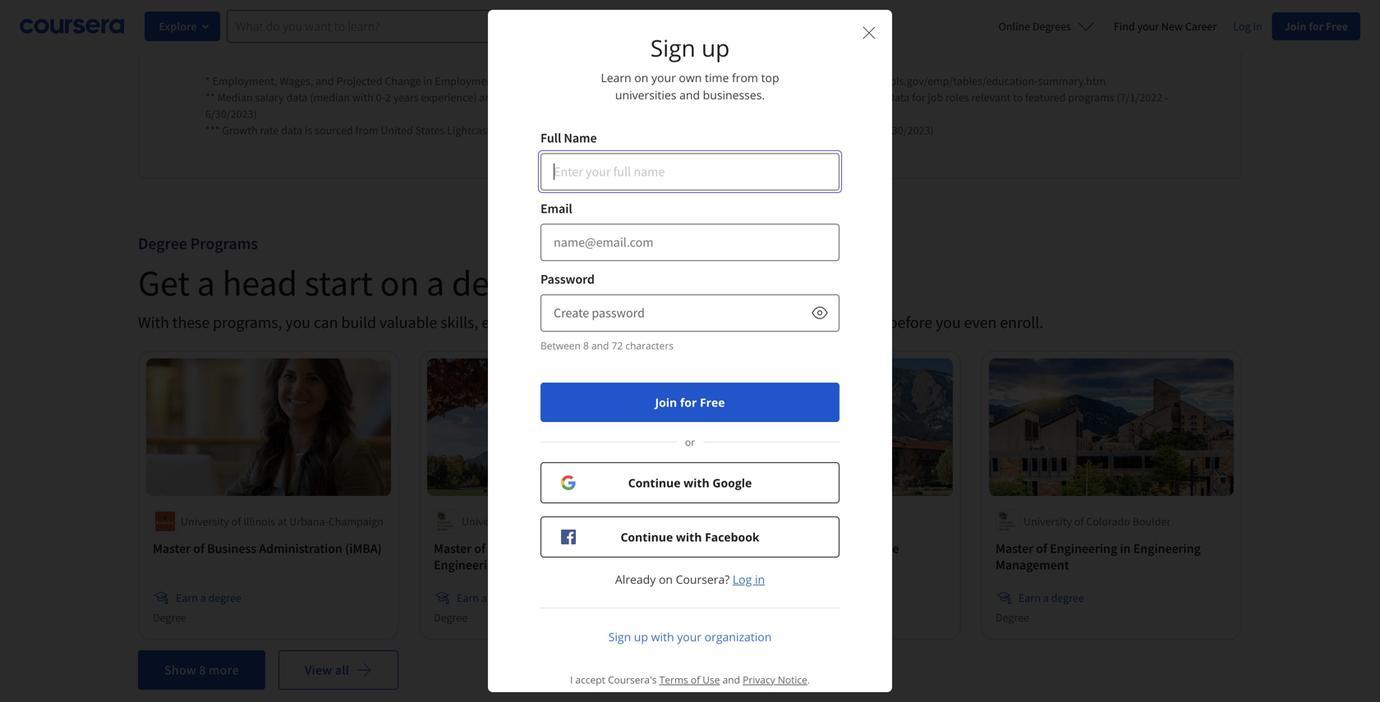 Task type: locate. For each thing, give the bounding box(es) containing it.
1 horizontal spatial roles
[[946, 90, 969, 105]]

sourced
[[601, 90, 639, 105], [315, 123, 353, 138]]

in inside master of engineering in engineering management
[[1120, 541, 1131, 557]]

1 horizontal spatial job
[[642, 123, 657, 138]]

- right programs(7/1/2022 at right top
[[876, 123, 880, 138]]

log right coursera?
[[733, 572, 752, 587]]

master
[[153, 541, 191, 557], [434, 541, 472, 557], [715, 541, 753, 557], [996, 541, 1034, 557]]

relevant up full name text box
[[685, 123, 725, 138]]

coursera?
[[676, 572, 730, 587]]

1 horizontal spatial free
[[1326, 19, 1348, 34]]

of
[[717, 74, 727, 88], [231, 514, 241, 529], [512, 514, 522, 529], [793, 514, 803, 529], [1074, 514, 1084, 529], [193, 541, 204, 557], [474, 541, 485, 557], [755, 541, 766, 557], [1036, 541, 1047, 557], [691, 673, 700, 687]]

2 horizontal spatial university of colorado boulder
[[1024, 514, 1171, 529]]

72
[[612, 339, 623, 352]]

to down the www.bls.gov/emp/tables/education-
[[1013, 90, 1023, 105]]

2 boulder from the left
[[852, 514, 890, 529]]

0 horizontal spatial to
[[727, 123, 737, 138]]

urbana-
[[289, 514, 328, 529]]

in
[[423, 74, 432, 88], [533, 541, 544, 557], [814, 541, 825, 557], [1120, 541, 1131, 557], [755, 572, 765, 587]]

1 horizontal spatial postings
[[807, 90, 847, 105]]

relevant down the www.bls.gov/emp/tables/education-
[[971, 90, 1011, 105]]

0 vertical spatial data
[[888, 90, 910, 105]]

earn a degree for master of business administration (imba)
[[176, 591, 241, 606]]

all inside collection element
[[335, 662, 349, 679]]

join for free up or
[[655, 395, 725, 410]]

boulder for data
[[852, 514, 890, 529]]

up inside the sign up learn on your own time from top universities and businesses.
[[702, 32, 730, 63]]

from down 0-
[[355, 123, 378, 138]]

0 horizontal spatial 6/30/2023)
[[205, 106, 257, 121]]

states down experience)
[[415, 123, 445, 138]]

free inside button
[[700, 395, 725, 410]]

0 horizontal spatial engineering
[[434, 557, 501, 574]]

0 vertical spatial continue
[[628, 475, 681, 491]]

university of illinois at urbana-champaign
[[181, 514, 384, 529]]

to down businesses.
[[727, 123, 737, 138]]

1 horizontal spatial science
[[769, 541, 812, 557]]

a right "get"
[[197, 260, 215, 306]]

sourced down education :
[[601, 90, 639, 105]]

1 master from the left
[[153, 541, 191, 557]]

8 right "between"
[[583, 339, 589, 352]]

4 earn from the left
[[1019, 591, 1041, 606]]

2 horizontal spatial colorado
[[1086, 514, 1130, 529]]

1 colorado from the left
[[524, 514, 568, 529]]

0 vertical spatial from
[[732, 70, 758, 85]]

university up business
[[181, 514, 229, 529]]

0 vertical spatial on
[[634, 70, 648, 85]]

2
[[385, 90, 391, 105]]

university up facebook
[[743, 514, 791, 529]]

1 horizontal spatial sourced
[[601, 90, 639, 105]]

you left even
[[936, 312, 961, 333]]

science inside master of science in electrical engineering
[[488, 541, 531, 557]]

2 horizontal spatial from
[[732, 70, 758, 85]]

free inside 'link'
[[1326, 19, 1348, 34]]

on
[[634, 70, 648, 85], [380, 260, 419, 306], [659, 572, 673, 587]]

1 horizontal spatial all
[[791, 6, 804, 23]]

years
[[393, 90, 419, 105]]

0 horizontal spatial report.
[[564, 123, 599, 138]]

Email email field
[[541, 223, 840, 261]]

1 horizontal spatial join for free
[[1285, 19, 1348, 34]]

up
[[702, 32, 730, 63], [634, 629, 648, 645]]

4 master from the left
[[996, 541, 1034, 557]]

1 vertical spatial -
[[876, 123, 880, 138]]

2 vertical spatial from
[[355, 123, 378, 138]]

1 vertical spatial your
[[651, 70, 676, 85]]

join inside 'link'
[[1285, 19, 1307, 34]]

0 horizontal spatial all
[[335, 662, 349, 679]]

join
[[1285, 19, 1307, 34], [655, 395, 677, 410]]

and down employment
[[479, 90, 498, 105]]

earn for master of engineering in engineering management
[[1019, 591, 1041, 606]]

log in button
[[733, 571, 765, 588]]

join inside button
[[655, 395, 677, 410]]

0 vertical spatial 6/30/2023)
[[205, 106, 257, 121]]

2 earn from the left
[[457, 591, 479, 606]]

to
[[1013, 90, 1023, 105], [727, 123, 737, 138]]

university for master of engineering in engineering management
[[1024, 514, 1072, 529]]

degree down master of science in data science
[[770, 591, 803, 606]]

or
[[685, 435, 695, 449]]

on right already at the bottom of the page
[[659, 572, 673, 587]]

join for free inside join for free button
[[655, 395, 725, 410]]

earn up show
[[176, 591, 198, 606]]

0 horizontal spatial up
[[634, 629, 648, 645]]

career
[[1185, 19, 1217, 34]]

continue up already at the bottom of the page
[[621, 529, 673, 545]]

master inside master of science in electrical engineering
[[434, 541, 472, 557]]

in inside authentication modal dialog
[[755, 572, 765, 587]]

at
[[278, 514, 287, 529]]

1 you from the left
[[285, 312, 311, 333]]

0 vertical spatial all
[[791, 6, 804, 23]]

join down characters
[[655, 395, 677, 410]]

3 master from the left
[[715, 541, 753, 557]]

colorado for engineering
[[1086, 514, 1130, 529]]

featured
[[1025, 90, 1066, 105], [739, 123, 780, 138]]

**
[[205, 90, 215, 105]]

2 vertical spatial your
[[677, 629, 702, 645]]

and right use
[[723, 673, 740, 687]]

report. down 2022,
[[850, 90, 885, 105]]

free for join for free button
[[700, 395, 725, 410]]

in for master of science in data science
[[814, 541, 825, 557]]

2 earn a degree from the left
[[457, 591, 522, 606]]

job down statistics. on the top of page
[[786, 90, 804, 105]]

2 university of colorado boulder from the left
[[743, 514, 890, 529]]

0 horizontal spatial states
[[415, 123, 445, 138]]

0 horizontal spatial free
[[700, 395, 725, 410]]

characters
[[625, 339, 674, 352]]

university of colorado boulder up master of engineering in engineering management
[[1024, 514, 1171, 529]]

and up characters
[[644, 312, 670, 333]]

1 horizontal spatial to
[[1013, 90, 1023, 105]]

join for free right the in
[[1285, 19, 1348, 34]]

universities
[[615, 87, 676, 103]]

colorado for data
[[805, 514, 849, 529]]

engineering
[[1050, 541, 1117, 557], [1133, 541, 1201, 557], [434, 557, 501, 574]]

0 horizontal spatial 8
[[199, 662, 206, 679]]

programs
[[190, 233, 258, 254]]

join for free for join for free 'link'
[[1285, 19, 1348, 34]]

0 vertical spatial report.
[[850, 90, 885, 105]]

(7/1/2022
[[1117, 90, 1162, 105]]

1 vertical spatial join for free
[[655, 395, 725, 410]]

2 science from the left
[[769, 541, 812, 557]]

Password password field
[[541, 294, 802, 332]]

for inside join for free 'link'
[[1309, 19, 1324, 34]]

start
[[304, 260, 373, 306]]

time
[[705, 70, 729, 85]]

with
[[352, 90, 374, 105], [684, 475, 710, 491], [676, 529, 702, 545], [651, 629, 674, 645]]

credentials,
[[561, 312, 641, 333]]

2 horizontal spatial on
[[659, 572, 673, 587]]

of inside * employment, wages, and projected change in employment by typical entry-level education : u.s. bureau of labor statistics. sept. 2022, www.bls.gov/emp/tables/education-summary.htm ** median salary data (median with 0-2 years experience) and job opening data are sourced from united states lightcast™ job postings report. data for job roles relevant to featured programs (7/1/2022 - 6/30/2023) *** growth rate data is sourced from united states lightcast™ job postings report. data for job roles relevant to featured programs(7/1/2022 - 6/30/2023)
[[717, 74, 727, 88]]

more
[[209, 662, 239, 679]]

earn down the management
[[1019, 591, 1041, 606]]

0 vertical spatial relevant
[[971, 90, 1011, 105]]

earn a degree
[[176, 591, 241, 606], [457, 591, 522, 606], [738, 591, 803, 606], [1019, 591, 1084, 606]]

master for master of science in electrical engineering
[[434, 541, 472, 557]]

facebook image
[[561, 530, 576, 545]]

6/30/2023) down the www.bls.gov/emp/tables/education-
[[882, 123, 934, 138]]

4 university from the left
[[1024, 514, 1072, 529]]

degree down business
[[208, 591, 241, 606]]

states
[[701, 90, 731, 105], [415, 123, 445, 138]]

find your new career
[[1114, 19, 1217, 34]]

certificates
[[807, 6, 869, 23]]

job down by
[[500, 90, 515, 105]]

a up the skills,
[[426, 260, 445, 306]]

degree for master of science in electrical engineering
[[489, 591, 522, 606]]

degree for master of science in data science
[[770, 591, 803, 606]]

master of business administration (imba)
[[153, 541, 382, 557]]

postings down opening
[[521, 123, 561, 138]]

1 earn from the left
[[176, 591, 198, 606]]

1 earn a degree from the left
[[176, 591, 241, 606]]

8 inside button
[[199, 662, 206, 679]]

of inside master of science in electrical engineering
[[474, 541, 485, 557]]

0 horizontal spatial your
[[651, 70, 676, 85]]

8 for show
[[199, 662, 206, 679]]

6/30/2023)
[[205, 106, 257, 121], [882, 123, 934, 138]]

- right (7/1/2022
[[1165, 90, 1168, 105]]

boulder
[[571, 514, 609, 529], [852, 514, 890, 529], [1133, 514, 1171, 529]]

0 horizontal spatial featured
[[739, 123, 780, 138]]

your up the terms of use 'link' at the bottom of the page
[[677, 629, 702, 645]]

0 vertical spatial 8
[[583, 339, 589, 352]]

1 horizontal spatial 6/30/2023)
[[882, 123, 934, 138]]

between
[[541, 339, 581, 352]]

1 horizontal spatial your
[[677, 629, 702, 645]]

data
[[286, 90, 308, 105], [559, 90, 581, 105], [281, 123, 303, 138]]

earn a degree for master of science in data science
[[738, 591, 803, 606]]

up up time
[[702, 32, 730, 63]]

master inside master of engineering in engineering management
[[996, 541, 1034, 557]]

science for data
[[769, 541, 812, 557]]

university of colorado boulder up master of science in data science
[[743, 514, 890, 529]]

0 vertical spatial lightcast™
[[733, 90, 784, 105]]

continue
[[628, 475, 681, 491], [621, 529, 673, 545]]

0 vertical spatial free
[[1326, 19, 1348, 34]]

degree for master of business administration (imba)
[[153, 610, 187, 625]]

all right explore
[[791, 6, 804, 23]]

on up universities
[[634, 70, 648, 85]]

job down universities
[[642, 123, 657, 138]]

join for free
[[1285, 19, 1348, 34], [655, 395, 725, 410]]

university of colorado boulder up 'facebook' icon
[[462, 514, 609, 529]]

up for sign up learn on your own time from top universities and businesses.
[[702, 32, 730, 63]]

job
[[500, 90, 515, 105], [928, 90, 943, 105], [642, 123, 657, 138]]

1 vertical spatial continue
[[621, 529, 673, 545]]

your inside button
[[677, 629, 702, 645]]

new
[[1161, 19, 1183, 34]]

1 university of colorado boulder from the left
[[462, 514, 609, 529]]

lightcast™ down 'labor'
[[733, 90, 784, 105]]

log left the in
[[1233, 19, 1251, 34]]

4 earn a degree from the left
[[1019, 591, 1084, 606]]

electrical
[[547, 541, 599, 557]]

0 vertical spatial states
[[701, 90, 731, 105]]

university up master of science in electrical engineering
[[462, 514, 510, 529]]

and down own
[[679, 87, 700, 103]]

1 horizontal spatial up
[[702, 32, 730, 63]]

all right view
[[335, 662, 349, 679]]

1 vertical spatial log
[[733, 572, 752, 587]]

university of colorado boulder for engineering
[[1024, 514, 1171, 529]]

degree down the management
[[1051, 591, 1084, 606]]

university
[[181, 514, 229, 529], [462, 514, 510, 529], [743, 514, 791, 529], [1024, 514, 1072, 529]]

earn a degree down the management
[[1019, 591, 1084, 606]]

2 colorado from the left
[[805, 514, 849, 529]]

boulder up master of science in data science "link" at the bottom
[[852, 514, 890, 529]]

postings
[[807, 90, 847, 105], [521, 123, 561, 138]]

0 vertical spatial log
[[1233, 19, 1251, 34]]

colorado
[[524, 514, 568, 529], [805, 514, 849, 529], [1086, 514, 1130, 529]]

find your new career link
[[1107, 12, 1223, 41]]

earn for master of business administration (imba)
[[176, 591, 198, 606]]

states down time
[[701, 90, 731, 105]]

with up already on coursera? log in
[[676, 529, 702, 545]]

by
[[499, 74, 511, 88]]

0 horizontal spatial data
[[601, 123, 624, 138]]

united down 2
[[381, 123, 413, 138]]

1 vertical spatial sign
[[608, 629, 631, 645]]

1 vertical spatial 8
[[199, 662, 206, 679]]

join for join for free button
[[655, 395, 677, 410]]

3 boulder from the left
[[1133, 514, 1171, 529]]

3 earn from the left
[[738, 591, 760, 606]]

1 vertical spatial featured
[[739, 123, 780, 138]]

1 horizontal spatial data
[[828, 541, 854, 557]]

data down wages,
[[286, 90, 308, 105]]

2 horizontal spatial job
[[928, 90, 943, 105]]

business
[[207, 541, 256, 557]]

3 university from the left
[[743, 514, 791, 529]]

2 university from the left
[[462, 514, 510, 529]]

0 vertical spatial job
[[786, 90, 804, 105]]

1 horizontal spatial boulder
[[852, 514, 890, 529]]

0 horizontal spatial united
[[381, 123, 413, 138]]

sign up u.s. at the left of page
[[650, 32, 696, 63]]

sign inside the sign up learn on your own time from top universities and businesses.
[[650, 32, 696, 63]]

1 vertical spatial up
[[634, 629, 648, 645]]

1 horizontal spatial sign
[[650, 32, 696, 63]]

change
[[385, 74, 421, 88]]

0 vertical spatial roles
[[946, 90, 969, 105]]

and up (median
[[316, 74, 334, 88]]

roles down universities
[[659, 123, 683, 138]]

2 master from the left
[[434, 541, 472, 557]]

master of engineering in engineering management
[[996, 541, 1201, 574]]

your up universities
[[651, 70, 676, 85]]

1 boulder from the left
[[571, 514, 609, 529]]

science for electrical
[[488, 541, 531, 557]]

earn a degree down 'log in' 'button'
[[738, 591, 803, 606]]

1 vertical spatial report.
[[564, 123, 599, 138]]

sign up with your organization button
[[608, 628, 772, 646]]

in
[[1253, 19, 1262, 34]]

earn down 'log in' 'button'
[[738, 591, 760, 606]]

master for master of engineering in engineering management
[[996, 541, 1034, 557]]

3 university of colorado boulder from the left
[[1024, 514, 1171, 529]]

0 horizontal spatial boulder
[[571, 514, 609, 529]]

2 horizontal spatial science
[[856, 541, 899, 557]]

university for master of business administration (imba)
[[181, 514, 229, 529]]

1 horizontal spatial join
[[1285, 19, 1307, 34]]

head
[[222, 260, 297, 306]]

facebook
[[705, 529, 760, 545]]

you left can
[[285, 312, 311, 333]]

labor
[[729, 74, 757, 88]]

a down 'log in' 'button'
[[762, 591, 768, 606]]

.
[[807, 673, 810, 687]]

close modal image
[[863, 27, 875, 39]]

0 vertical spatial sourced
[[601, 90, 639, 105]]

sign up coursera's
[[608, 629, 631, 645]]

postings down sept.
[[807, 90, 847, 105]]

job
[[786, 90, 804, 105], [500, 123, 518, 138]]

1 horizontal spatial 8
[[583, 339, 589, 352]]

1 vertical spatial on
[[380, 260, 419, 306]]

0 vertical spatial your
[[1137, 19, 1159, 34]]

for up or
[[680, 395, 697, 410]]

earn a degree down master of science in electrical engineering
[[457, 591, 522, 606]]

1 horizontal spatial university of colorado boulder
[[743, 514, 890, 529]]

1 horizontal spatial relevant
[[971, 90, 1011, 105]]

6/30/2023) down median
[[205, 106, 257, 121]]

0-
[[376, 90, 385, 105]]

1 vertical spatial united
[[381, 123, 413, 138]]

roles down the www.bls.gov/emp/tables/education-
[[946, 90, 969, 105]]

0 vertical spatial join
[[1285, 19, 1307, 34]]

featured down businesses.
[[739, 123, 780, 138]]

boulder up master of engineering in engineering management link
[[1133, 514, 1171, 529]]

degree up earn on the top
[[452, 260, 555, 306]]

0 horizontal spatial university of colorado boulder
[[462, 514, 609, 529]]

a down the management
[[1043, 591, 1049, 606]]

job down the www.bls.gov/emp/tables/education-
[[928, 90, 943, 105]]

3 science from the left
[[856, 541, 899, 557]]

1 university from the left
[[181, 514, 229, 529]]

for
[[1309, 19, 1324, 34], [912, 90, 925, 105], [626, 123, 639, 138], [680, 395, 697, 410]]

1 horizontal spatial lightcast™
[[733, 90, 784, 105]]

in inside master of science in electrical engineering
[[533, 541, 544, 557]]

degree
[[138, 233, 187, 254], [153, 610, 187, 625], [434, 610, 468, 625], [996, 610, 1029, 625]]

up inside button
[[634, 629, 648, 645]]

united down own
[[667, 90, 699, 105]]

toward
[[776, 312, 824, 333]]

0 horizontal spatial log
[[733, 572, 752, 587]]

from
[[732, 70, 758, 85], [641, 90, 664, 105], [355, 123, 378, 138]]

relevant
[[971, 90, 1011, 105], [685, 123, 725, 138]]

university up the management
[[1024, 514, 1072, 529]]

1 vertical spatial roles
[[659, 123, 683, 138]]

degree for master of engineering in engineering management
[[996, 610, 1029, 625]]

1 horizontal spatial log
[[1233, 19, 1251, 34]]

continue up continue with facebook button
[[628, 475, 681, 491]]

3 earn a degree from the left
[[738, 591, 803, 606]]

lightcast™ down experience)
[[447, 123, 498, 138]]

with down projected
[[352, 90, 374, 105]]

use
[[703, 673, 720, 687]]

0 horizontal spatial sourced
[[315, 123, 353, 138]]

a right toward
[[827, 312, 835, 333]]

with up terms
[[651, 629, 674, 645]]

show password image
[[812, 305, 828, 321]]

university for master of science in data science
[[743, 514, 791, 529]]

for right the in
[[1309, 19, 1324, 34]]

colorado for electrical
[[524, 514, 568, 529]]

earn a degree for master of engineering in engineering management
[[1019, 591, 1084, 606]]

degree for master of science in electrical engineering
[[434, 610, 468, 625]]

get
[[138, 260, 190, 306]]

degree down master of science in electrical engineering
[[489, 591, 522, 606]]

from down u.s. at the left of page
[[641, 90, 664, 105]]

8 inside authentication modal dialog
[[583, 339, 589, 352]]

colorado up 'facebook' icon
[[524, 514, 568, 529]]

0 vertical spatial sign
[[650, 32, 696, 63]]

None search field
[[227, 10, 632, 43]]

employment,
[[212, 74, 277, 88]]

sourced right is on the top
[[315, 123, 353, 138]]

1 vertical spatial join
[[655, 395, 677, 410]]

1 horizontal spatial from
[[641, 90, 664, 105]]

master for master of business administration (imba)
[[153, 541, 191, 557]]

lightcast™
[[733, 90, 784, 105], [447, 123, 498, 138]]

on up valuable
[[380, 260, 419, 306]]

featured down summary.htm on the right top
[[1025, 90, 1066, 105]]

up up coursera's
[[634, 629, 648, 645]]

join for free for join for free button
[[655, 395, 725, 410]]

boulder up 'facebook' icon
[[571, 514, 609, 529]]

0 horizontal spatial relevant
[[685, 123, 725, 138]]

join right the in
[[1285, 19, 1307, 34]]

join for free inside join for free 'link'
[[1285, 19, 1348, 34]]

1 horizontal spatial engineering
[[1050, 541, 1117, 557]]

1 horizontal spatial colorado
[[805, 514, 849, 529]]

1 science from the left
[[488, 541, 531, 557]]

roles
[[946, 90, 969, 105], [659, 123, 683, 138]]

1 vertical spatial free
[[700, 395, 725, 410]]

earn a degree down business
[[176, 591, 241, 606]]

master of science in data science
[[715, 541, 899, 557]]

0 vertical spatial united
[[667, 90, 699, 105]]

3 colorado from the left
[[1086, 514, 1130, 529]]

data inside collection element
[[828, 541, 854, 557]]

united
[[667, 90, 699, 105], [381, 123, 413, 138]]

from up businesses.
[[732, 70, 758, 85]]

degree programs get a head start on a degree today with these programs, you can build valuable skills, earn career credentials, and make progress toward a degree before you even enroll.
[[138, 233, 1043, 333]]

sign inside button
[[608, 629, 631, 645]]

master for master of science in data science
[[715, 541, 753, 557]]

8 left more
[[199, 662, 206, 679]]

degree inside degree programs get a head start on a degree today with these programs, you can build valuable skills, earn career credentials, and make progress toward a degree before you even enroll.
[[138, 233, 187, 254]]

sign for sign up with your organization
[[608, 629, 631, 645]]

colorado up master of science in data science "link" at the bottom
[[805, 514, 849, 529]]

0 horizontal spatial science
[[488, 541, 531, 557]]

enroll.
[[1000, 312, 1043, 333]]

organization
[[705, 629, 772, 645]]

colorado up master of engineering in engineering management link
[[1086, 514, 1130, 529]]

0 horizontal spatial join for free
[[655, 395, 725, 410]]

1 vertical spatial relevant
[[685, 123, 725, 138]]

1 vertical spatial 6/30/2023)
[[882, 123, 934, 138]]

university of colorado boulder for electrical
[[462, 514, 609, 529]]



Task type: describe. For each thing, give the bounding box(es) containing it.
1 vertical spatial job
[[500, 123, 518, 138]]

0 horizontal spatial postings
[[521, 123, 561, 138]]

a up show 8 more button
[[200, 591, 206, 606]]

log in
[[1233, 19, 1262, 34]]

0 horizontal spatial roles
[[659, 123, 683, 138]]

projected
[[336, 74, 382, 88]]

Full Name text field
[[541, 153, 840, 191]]

password
[[541, 271, 595, 288]]

collection element
[[128, 206, 1252, 702]]

show
[[164, 662, 196, 679]]

programs(7/1/2022
[[782, 123, 874, 138]]

with inside * employment, wages, and projected change in employment by typical entry-level education : u.s. bureau of labor statistics. sept. 2022, www.bls.gov/emp/tables/education-summary.htm ** median salary data (median with 0-2 years experience) and job opening data are sourced from united states lightcast™ job postings report. data for job roles relevant to featured programs (7/1/2022 - 6/30/2023) *** growth rate data is sourced from united states lightcast™ job postings report. data for job roles relevant to featured programs(7/1/2022 - 6/30/2023)
[[352, 90, 374, 105]]

8 for between
[[583, 339, 589, 352]]

growth
[[222, 123, 258, 138]]

accept
[[575, 673, 605, 687]]

skills,
[[440, 312, 478, 333]]

google
[[713, 475, 752, 491]]

1 horizontal spatial states
[[701, 90, 731, 105]]

1 horizontal spatial featured
[[1025, 90, 1066, 105]]

summary.htm
[[1038, 74, 1106, 88]]

and left 72
[[591, 339, 609, 352]]

are
[[583, 90, 599, 105]]

continue with google
[[628, 475, 752, 491]]

continue with google button
[[541, 463, 840, 504]]

earn for master of science in data science
[[738, 591, 760, 606]]

engineering inside master of science in electrical engineering
[[434, 557, 501, 574]]

master of engineering in engineering management link
[[996, 541, 1227, 574]]

terms
[[659, 673, 688, 687]]

1 vertical spatial sourced
[[315, 123, 353, 138]]

degree right show password image
[[839, 312, 885, 333]]

1 horizontal spatial united
[[667, 90, 699, 105]]

google image
[[561, 476, 576, 490]]

with
[[138, 312, 169, 333]]

join for free link
[[1272, 12, 1360, 40]]

can
[[314, 312, 338, 333]]

free for join for free 'link'
[[1326, 19, 1348, 34]]

0 vertical spatial postings
[[807, 90, 847, 105]]

0 horizontal spatial -
[[876, 123, 880, 138]]

entry-
[[549, 74, 579, 88]]

degree for master of engineering in engineering management
[[1051, 591, 1084, 606]]

1 vertical spatial states
[[415, 123, 445, 138]]

of inside master of engineering in engineering management
[[1036, 541, 1047, 557]]

earn for master of science in electrical engineering
[[457, 591, 479, 606]]

terms of use link
[[659, 673, 720, 687]]

your inside the sign up learn on your own time from top universities and businesses.
[[651, 70, 676, 85]]

* employment, wages, and projected change in employment by typical entry-level education : u.s. bureau of labor statistics. sept. 2022, www.bls.gov/emp/tables/education-summary.htm ** median salary data (median with 0-2 years experience) and job opening data are sourced from united states lightcast™ job postings report. data for job roles relevant to featured programs (7/1/2022 - 6/30/2023) *** growth rate data is sourced from united states lightcast™ job postings report. data for job roles relevant to featured programs(7/1/2022 - 6/30/2023)
[[205, 74, 1171, 138]]

salary
[[255, 90, 284, 105]]

education :
[[604, 74, 656, 88]]

opening
[[518, 90, 557, 105]]

authentication modal dialog
[[488, 10, 892, 702]]

coursera image
[[20, 13, 124, 39]]

even
[[964, 312, 997, 333]]

master of science in electrical engineering
[[434, 541, 599, 574]]

for inside join for free button
[[680, 395, 697, 410]]

experience)
[[421, 90, 477, 105]]

i accept coursera's terms of use and privacy notice .
[[570, 673, 810, 687]]

of inside authentication modal dialog
[[691, 673, 700, 687]]

data down "entry-"
[[559, 90, 581, 105]]

view
[[305, 662, 332, 679]]

2022,
[[835, 74, 860, 88]]

university for master of science in electrical engineering
[[462, 514, 510, 529]]

join for free button
[[541, 383, 840, 422]]

view all link
[[278, 651, 399, 690]]

show 8 more
[[164, 662, 239, 679]]

in for master of science in electrical engineering
[[533, 541, 544, 557]]

all for explore
[[791, 6, 804, 23]]

www.bls.gov/emp/tables/education-
[[863, 74, 1038, 88]]

up for sign up with your organization
[[634, 629, 648, 645]]

***
[[205, 123, 220, 138]]

1 vertical spatial lightcast™
[[447, 123, 498, 138]]

champaign
[[328, 514, 384, 529]]

all for view
[[335, 662, 349, 679]]

already on coursera? log in
[[615, 572, 765, 587]]

explore all certificates link
[[746, 6, 892, 26]]

log inside authentication modal dialog
[[733, 572, 752, 587]]

view all
[[305, 662, 349, 679]]

today
[[562, 260, 648, 306]]

0 vertical spatial -
[[1165, 90, 1168, 105]]

degree for master of business administration (imba)
[[208, 591, 241, 606]]

explore
[[746, 6, 788, 23]]

log in link
[[1223, 16, 1272, 36]]

boulder for electrical
[[571, 514, 609, 529]]

full
[[541, 130, 561, 146]]

2 horizontal spatial data
[[888, 90, 910, 105]]

for down the www.bls.gov/emp/tables/education-
[[912, 90, 925, 105]]

and inside degree programs get a head start on a degree today with these programs, you can build valuable skills, earn career credentials, and make progress toward a degree before you even enroll.
[[644, 312, 670, 333]]

show 8 more button
[[138, 651, 265, 690]]

businesses.
[[703, 87, 765, 103]]

privacy notice link
[[743, 673, 807, 687]]

university of colorado boulder for data
[[743, 514, 890, 529]]

find
[[1114, 19, 1135, 34]]

(median
[[310, 90, 350, 105]]

1 horizontal spatial job
[[786, 90, 804, 105]]

boulder for engineering
[[1133, 514, 1171, 529]]

i
[[570, 673, 573, 687]]

statistics.
[[759, 74, 805, 88]]

close modal image
[[859, 23, 879, 43]]

programs
[[1068, 90, 1114, 105]]

earn a degree for master of science in electrical engineering
[[457, 591, 522, 606]]

sept.
[[808, 74, 832, 88]]

illinois
[[243, 514, 275, 529]]

1 vertical spatial from
[[641, 90, 664, 105]]

already
[[615, 572, 656, 587]]

notice
[[778, 673, 807, 687]]

progress
[[714, 312, 773, 333]]

rate
[[260, 123, 279, 138]]

0 horizontal spatial from
[[355, 123, 378, 138]]

on inside the sign up learn on your own time from top universities and businesses.
[[634, 70, 648, 85]]

in inside * employment, wages, and projected change in employment by typical entry-level education : u.s. bureau of labor statistics. sept. 2022, www.bls.gov/emp/tables/education-summary.htm ** median salary data (median with 0-2 years experience) and job opening data are sourced from united states lightcast™ job postings report. data for job roles relevant to featured programs (7/1/2022 - 6/30/2023) *** growth rate data is sourced from united states lightcast™ job postings report. data for job roles relevant to featured programs(7/1/2022 - 6/30/2023)
[[423, 74, 432, 88]]

explore all certificates
[[746, 6, 869, 23]]

is
[[305, 123, 312, 138]]

and inside the sign up learn on your own time from top universities and businesses.
[[679, 87, 700, 103]]

email
[[541, 200, 572, 217]]

career
[[515, 312, 558, 333]]

top
[[761, 70, 779, 85]]

with left google
[[684, 475, 710, 491]]

2 you from the left
[[936, 312, 961, 333]]

for down universities
[[626, 123, 639, 138]]

0 horizontal spatial job
[[500, 90, 515, 105]]

join for join for free 'link'
[[1285, 19, 1307, 34]]

in for master of engineering in engineering management
[[1120, 541, 1131, 557]]

on inside degree programs get a head start on a degree today with these programs, you can build valuable skills, earn career credentials, and make progress toward a degree before you even enroll.
[[380, 260, 419, 306]]

name
[[564, 130, 597, 146]]

sign up with your organization
[[608, 629, 772, 645]]

continue for continue with facebook
[[621, 529, 673, 545]]

level
[[579, 74, 602, 88]]

*
[[205, 74, 210, 88]]

coursera's
[[608, 673, 657, 687]]

from inside the sign up learn on your own time from top universities and businesses.
[[732, 70, 758, 85]]

between 8 and 72 characters
[[541, 339, 674, 352]]

sign for sign up learn on your own time from top universities and businesses.
[[650, 32, 696, 63]]

continue with facebook
[[621, 529, 760, 545]]

2 vertical spatial on
[[659, 572, 673, 587]]

0 vertical spatial to
[[1013, 90, 1023, 105]]

master of business administration (imba) link
[[153, 541, 384, 557]]

1 horizontal spatial report.
[[850, 90, 885, 105]]

management
[[996, 557, 1069, 574]]

1 vertical spatial data
[[601, 123, 624, 138]]

data left is on the top
[[281, 123, 303, 138]]

programs,
[[213, 312, 282, 333]]

administration
[[259, 541, 343, 557]]

continue for continue with google
[[628, 475, 681, 491]]

full name
[[541, 130, 597, 146]]

continue with facebook button
[[541, 517, 840, 558]]

a down master of science in electrical engineering
[[481, 591, 487, 606]]

2 horizontal spatial engineering
[[1133, 541, 1201, 557]]



Task type: vqa. For each thing, say whether or not it's contained in the screenshot.
periods
no



